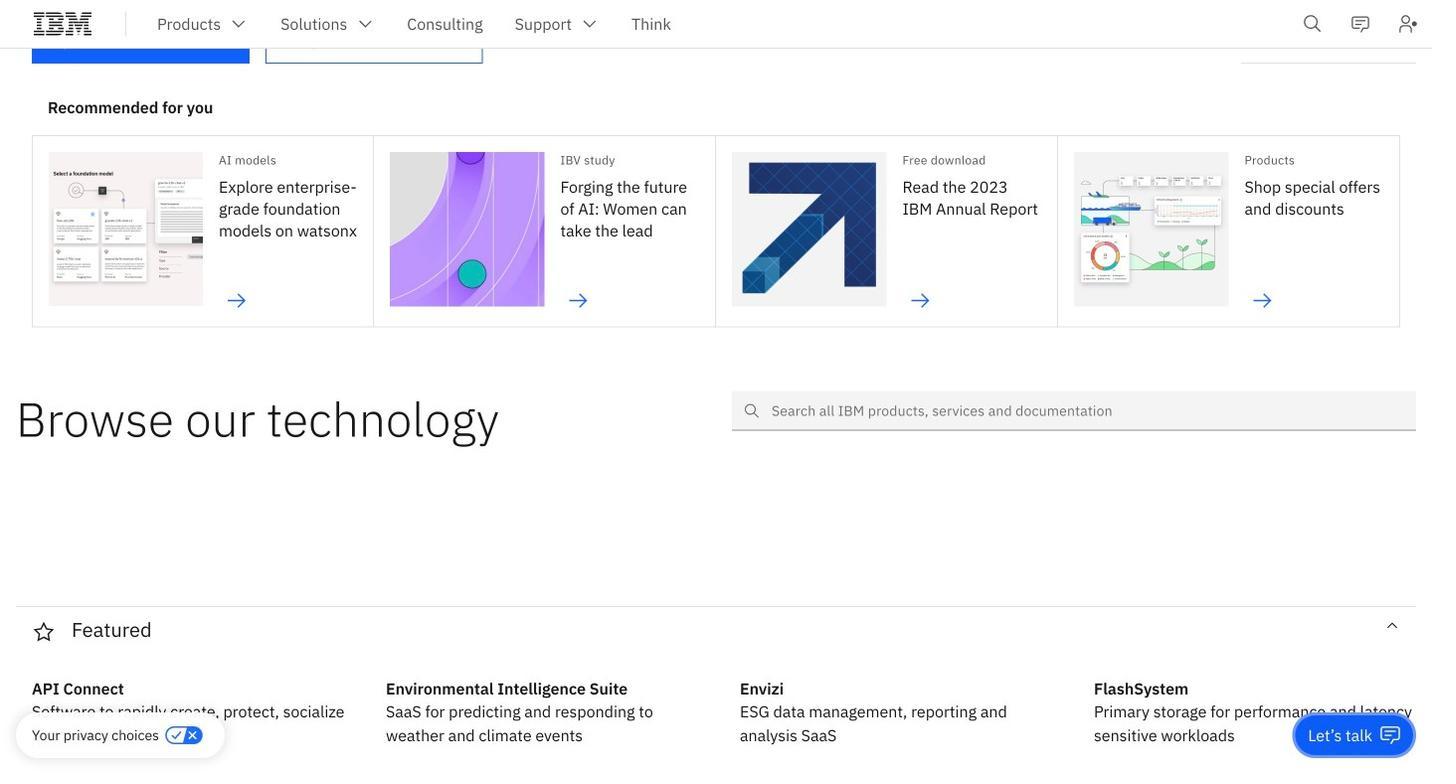 Task type: describe. For each thing, give the bounding box(es) containing it.
let's talk element
[[1308, 725, 1373, 747]]

your privacy choices element
[[32, 725, 159, 747]]



Task type: vqa. For each thing, say whether or not it's contained in the screenshot.
Contact Us region
no



